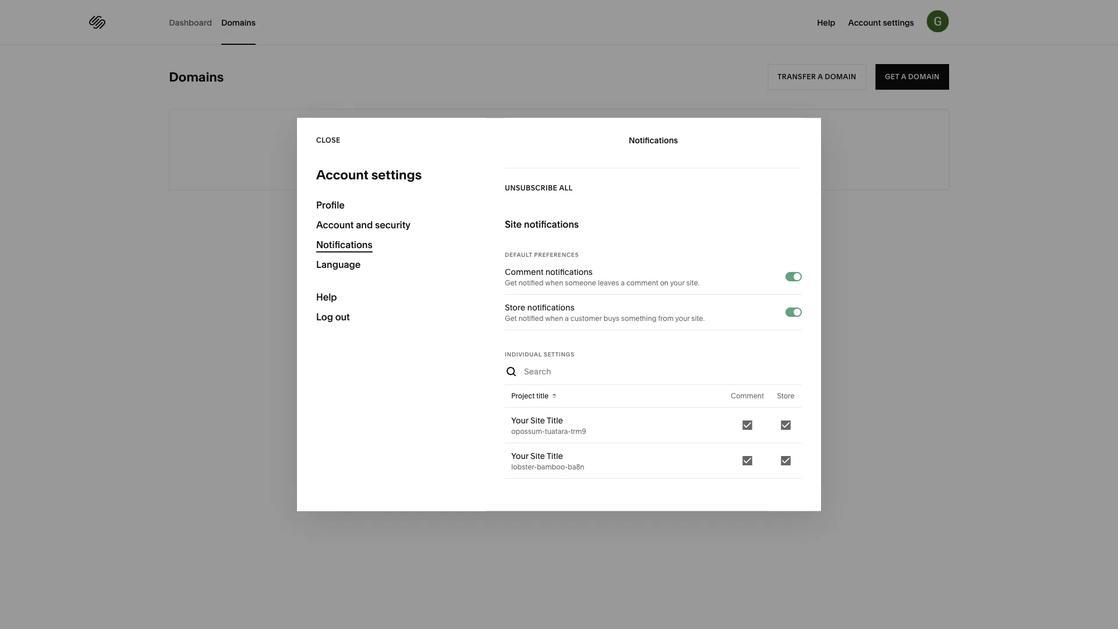 Task type: locate. For each thing, give the bounding box(es) containing it.
your up lobster-
[[511, 451, 529, 461]]

notifications inside comment notifications get notified when someone leaves a comment on your site.
[[546, 267, 593, 277]]

domains down dashboard button
[[169, 69, 224, 85]]

1 vertical spatial account settings
[[316, 167, 422, 182]]

when
[[545, 279, 563, 287], [545, 315, 563, 323]]

0 horizontal spatial notifications
[[316, 239, 373, 250]]

comment inside row
[[731, 392, 764, 400]]

notifications
[[524, 219, 579, 230], [546, 267, 593, 277], [527, 303, 575, 313]]

tab list containing dashboard
[[169, 0, 265, 45]]

a inside the store notifications get notified when a customer buys something from your site.
[[565, 315, 569, 323]]

0 vertical spatial domains
[[221, 17, 256, 27]]

title
[[547, 416, 563, 426], [547, 451, 563, 461]]

a
[[818, 73, 823, 81], [901, 73, 907, 81], [621, 279, 625, 287], [565, 315, 569, 323]]

site. inside comment notifications get notified when someone leaves a comment on your site.
[[686, 279, 700, 287]]

profile
[[316, 200, 345, 211]]

your inside your site title opossum-tuatara-trm9
[[511, 416, 529, 426]]

row group containing your site title
[[505, 408, 802, 479]]

notifications for comment
[[546, 267, 593, 277]]

2 your from the top
[[511, 451, 529, 461]]

site. for store notifications
[[692, 315, 705, 323]]

account settings
[[848, 18, 914, 27], [316, 167, 422, 182]]

comment
[[505, 267, 544, 277], [731, 392, 764, 400]]

when inside the store notifications get notified when a customer buys something from your site.
[[545, 315, 563, 323]]

settings
[[883, 18, 914, 27], [372, 167, 422, 182], [544, 351, 575, 358]]

1 vertical spatial when
[[545, 315, 563, 323]]

comment for comment notifications get notified when someone leaves a comment on your site.
[[505, 267, 544, 277]]

notified down default preferences
[[519, 279, 544, 287]]

trm9
[[571, 428, 586, 436]]

your inside the your site title lobster-bamboo-ba8n
[[511, 451, 529, 461]]

notifications up someone
[[546, 267, 593, 277]]

site. right on on the right of page
[[686, 279, 700, 287]]

0 vertical spatial site.
[[686, 279, 700, 287]]

1 vertical spatial title
[[547, 451, 563, 461]]

unsubscribe all
[[505, 184, 573, 193]]

title inside your site title opossum-tuatara-trm9
[[547, 416, 563, 426]]

comment for comment
[[731, 392, 764, 400]]

notified up individual
[[519, 315, 544, 323]]

title inside the your site title lobster-bamboo-ba8n
[[547, 451, 563, 461]]

project title button
[[511, 392, 557, 401]]

1 horizontal spatial comment
[[731, 392, 764, 400]]

0 vertical spatial your
[[511, 416, 529, 426]]

account settings link
[[848, 16, 914, 28]]

1 horizontal spatial account settings
[[848, 18, 914, 27]]

site.
[[686, 279, 700, 287], [692, 315, 705, 323]]

customer
[[571, 315, 602, 323]]

settings up the profile 'link'
[[372, 167, 422, 182]]

your
[[511, 416, 529, 426], [511, 451, 529, 461]]

transfer
[[778, 73, 816, 81]]

your for store notifications
[[675, 315, 690, 323]]

store for store notifications get notified when a customer buys something from your site.
[[505, 303, 526, 313]]

notified
[[519, 279, 544, 287], [519, 315, 544, 323]]

when left customer
[[545, 315, 563, 323]]

0 horizontal spatial help link
[[316, 287, 467, 307]]

notifications up preferences
[[524, 219, 579, 230]]

transfer a domain link
[[768, 64, 867, 90]]

1 vertical spatial notifications
[[546, 267, 593, 277]]

0 vertical spatial your
[[670, 279, 685, 287]]

language
[[316, 259, 361, 270]]

0 vertical spatial store
[[505, 303, 526, 313]]

domains
[[221, 17, 256, 27], [169, 69, 224, 85]]

tab list
[[169, 0, 265, 45]]

0 horizontal spatial domain
[[825, 73, 857, 81]]

1 vertical spatial get
[[505, 279, 517, 287]]

account
[[848, 18, 881, 27], [316, 167, 369, 182], [316, 219, 354, 231]]

bamboo-
[[537, 463, 568, 472]]

0 vertical spatial when
[[545, 279, 563, 287]]

log
[[316, 311, 333, 323]]

1 vertical spatial your
[[511, 451, 529, 461]]

notifications for site
[[524, 219, 579, 230]]

1 notified from the top
[[519, 279, 544, 287]]

site for your site title opossum-tuatara-trm9
[[531, 416, 545, 426]]

site. right the from at the right
[[692, 315, 705, 323]]

1 vertical spatial your
[[675, 315, 690, 323]]

2 when from the top
[[545, 315, 563, 323]]

2 vertical spatial account
[[316, 219, 354, 231]]

0 horizontal spatial comment
[[505, 267, 544, 277]]

when inside comment notifications get notified when someone leaves a comment on your site.
[[545, 279, 563, 287]]

leaves
[[598, 279, 619, 287]]

None checkbox
[[794, 273, 801, 280], [794, 309, 801, 316], [794, 273, 801, 280], [794, 309, 801, 316]]

site. for comment notifications
[[686, 279, 700, 287]]

help link left account settings link
[[817, 16, 836, 28]]

0 vertical spatial help link
[[817, 16, 836, 28]]

your up opossum-
[[511, 416, 529, 426]]

row
[[505, 385, 802, 408]]

account and security link
[[316, 215, 467, 235]]

notified inside the store notifications get notified when a customer buys something from your site.
[[519, 315, 544, 323]]

get a domain
[[885, 73, 940, 81]]

1 vertical spatial settings
[[372, 167, 422, 182]]

help link
[[817, 16, 836, 28], [316, 287, 467, 307]]

notifications up customer
[[527, 303, 575, 313]]

0 vertical spatial title
[[547, 416, 563, 426]]

2 vertical spatial settings
[[544, 351, 575, 358]]

1 horizontal spatial notifications
[[629, 135, 678, 145]]

domains right dashboard button
[[221, 17, 256, 27]]

project
[[511, 392, 535, 400]]

1 vertical spatial help
[[316, 292, 337, 303]]

get up individual
[[505, 315, 517, 323]]

0 vertical spatial notified
[[519, 279, 544, 287]]

notified inside comment notifications get notified when someone leaves a comment on your site.
[[519, 279, 544, 287]]

1 horizontal spatial help link
[[817, 16, 836, 28]]

0 vertical spatial notifications
[[524, 219, 579, 230]]

1 vertical spatial store
[[777, 392, 795, 400]]

1 when from the top
[[545, 279, 563, 287]]

help link for account settings
[[817, 16, 836, 28]]

when left someone
[[545, 279, 563, 287]]

site notifications
[[505, 219, 579, 230]]

help link down language link
[[316, 287, 467, 307]]

your
[[670, 279, 685, 287], [675, 315, 690, 323]]

site inside your site title opossum-tuatara-trm9
[[531, 416, 545, 426]]

1 vertical spatial notified
[[519, 315, 544, 323]]

site up opossum-
[[531, 416, 545, 426]]

domain for get a domain
[[909, 73, 940, 81]]

0 vertical spatial get
[[885, 73, 900, 81]]

site for your site title lobster-bamboo-ba8n
[[531, 451, 545, 461]]

title up tuatara-
[[547, 416, 563, 426]]

individual settings
[[505, 351, 575, 358]]

1 your from the top
[[511, 416, 529, 426]]

1 vertical spatial site.
[[692, 315, 705, 323]]

unsubscribe
[[505, 184, 558, 193]]

unsubscribe all button
[[505, 178, 573, 199]]

1 vertical spatial help link
[[316, 287, 467, 307]]

2 vertical spatial site
[[531, 451, 545, 461]]

get inside the store notifications get notified when a customer buys something from your site.
[[505, 315, 517, 323]]

2 notified from the top
[[519, 315, 544, 323]]

2 title from the top
[[547, 451, 563, 461]]

account and security
[[316, 219, 411, 231]]

1 title from the top
[[547, 416, 563, 426]]

get inside comment notifications get notified when someone leaves a comment on your site.
[[505, 279, 517, 287]]

help for log
[[316, 292, 337, 303]]

site up lobster-
[[531, 451, 545, 461]]

store inside the store notifications get notified when a customer buys something from your site.
[[505, 303, 526, 313]]

1 vertical spatial comment
[[731, 392, 764, 400]]

settings up get a domain at top
[[883, 18, 914, 27]]

get down account settings link
[[885, 73, 900, 81]]

your site title opossum-tuatara-trm9
[[511, 416, 586, 436]]

1 horizontal spatial store
[[777, 392, 795, 400]]

buys
[[604, 315, 620, 323]]

your right on on the right of page
[[670, 279, 685, 287]]

0 vertical spatial comment
[[505, 267, 544, 277]]

comment inside comment notifications get notified when someone leaves a comment on your site.
[[505, 267, 544, 277]]

2 domain from the left
[[909, 73, 940, 81]]

0 horizontal spatial store
[[505, 303, 526, 313]]

your inside comment notifications get notified when someone leaves a comment on your site.
[[670, 279, 685, 287]]

dashboard button
[[169, 0, 212, 45]]

2 horizontal spatial settings
[[883, 18, 914, 27]]

your right the from at the right
[[675, 315, 690, 323]]

1 horizontal spatial settings
[[544, 351, 575, 358]]

0 horizontal spatial settings
[[372, 167, 422, 182]]

comment notifications get notified when someone leaves a comment on your site.
[[505, 267, 700, 287]]

preferences
[[534, 251, 579, 258]]

0 vertical spatial account
[[848, 18, 881, 27]]

2 vertical spatial notifications
[[527, 303, 575, 313]]

settings right individual
[[544, 351, 575, 358]]

help
[[817, 18, 836, 27], [316, 292, 337, 303]]

your inside the store notifications get notified when a customer buys something from your site.
[[675, 315, 690, 323]]

domain
[[825, 73, 857, 81], [909, 73, 940, 81]]

1 horizontal spatial help
[[817, 18, 836, 27]]

0 vertical spatial notifications
[[629, 135, 678, 145]]

site inside the your site title lobster-bamboo-ba8n
[[531, 451, 545, 461]]

store notifications get notified when a customer buys something from your site.
[[505, 303, 705, 323]]

title up bamboo-
[[547, 451, 563, 461]]

account for profile
[[316, 219, 354, 231]]

your for your site title opossum-tuatara-trm9
[[511, 416, 529, 426]]

row group
[[505, 408, 802, 479]]

get
[[885, 73, 900, 81], [505, 279, 517, 287], [505, 315, 517, 323]]

table
[[505, 385, 802, 479]]

Search field
[[524, 366, 783, 378]]

opossum-
[[511, 428, 545, 436]]

title
[[537, 392, 549, 400]]

site. inside the store notifications get notified when a customer buys something from your site.
[[692, 315, 705, 323]]

site up default
[[505, 219, 522, 230]]

get down default
[[505, 279, 517, 287]]

site
[[505, 219, 522, 230], [531, 416, 545, 426], [531, 451, 545, 461]]

out
[[335, 311, 350, 323]]

notifications inside the store notifications get notified when a customer buys something from your site.
[[527, 303, 575, 313]]

dashboard
[[169, 17, 212, 27]]

1 domain from the left
[[825, 73, 857, 81]]

0 vertical spatial help
[[817, 18, 836, 27]]

your for your site title lobster-bamboo-ba8n
[[511, 451, 529, 461]]

1 vertical spatial site
[[531, 416, 545, 426]]

notifications
[[629, 135, 678, 145], [316, 239, 373, 250]]

help left account settings link
[[817, 18, 836, 27]]

comment
[[627, 279, 659, 287]]

log out link
[[316, 307, 467, 327]]

store
[[505, 303, 526, 313], [777, 392, 795, 400]]

lobster-
[[511, 463, 537, 472]]

row containing project title
[[505, 385, 802, 408]]

0 vertical spatial settings
[[883, 18, 914, 27]]

help up log
[[316, 292, 337, 303]]

1 horizontal spatial domain
[[909, 73, 940, 81]]

0 horizontal spatial help
[[316, 292, 337, 303]]

2 vertical spatial get
[[505, 315, 517, 323]]



Task type: vqa. For each thing, say whether or not it's contained in the screenshot.
Brad.
no



Task type: describe. For each thing, give the bounding box(es) containing it.
close button
[[316, 118, 341, 163]]

from
[[658, 315, 674, 323]]

get a domain link
[[876, 64, 949, 90]]

notified for store
[[519, 315, 544, 323]]

when for comment
[[545, 279, 563, 287]]

0 horizontal spatial account settings
[[316, 167, 422, 182]]

tuatara-
[[545, 428, 571, 436]]

domain for transfer a domain
[[825, 73, 857, 81]]

profile link
[[316, 195, 467, 215]]

notifications link
[[316, 235, 467, 255]]

account for help
[[848, 18, 881, 27]]

something
[[621, 315, 657, 323]]

help for account
[[817, 18, 836, 27]]

0 vertical spatial account settings
[[848, 18, 914, 27]]

1 vertical spatial account
[[316, 167, 369, 182]]

table containing your site title
[[505, 385, 802, 479]]

get for comment notifications
[[505, 279, 517, 287]]

security
[[375, 219, 411, 231]]

your for comment notifications
[[670, 279, 685, 287]]

ba8n
[[568, 463, 585, 472]]

on
[[660, 279, 669, 287]]

your site title lobster-bamboo-ba8n
[[511, 451, 585, 472]]

someone
[[565, 279, 596, 287]]

a inside comment notifications get notified when someone leaves a comment on your site.
[[621, 279, 625, 287]]

title for your site title opossum-tuatara-trm9
[[547, 416, 563, 426]]

default
[[505, 251, 533, 258]]

notifications for store
[[527, 303, 575, 313]]

log out
[[316, 311, 350, 323]]

and
[[356, 219, 373, 231]]

domains button
[[221, 0, 256, 45]]

default preferences
[[505, 251, 579, 258]]

1 vertical spatial domains
[[169, 69, 224, 85]]

close
[[316, 136, 341, 144]]

when for store
[[545, 315, 563, 323]]

0 vertical spatial site
[[505, 219, 522, 230]]

store for store
[[777, 392, 795, 400]]

title for your site title lobster-bamboo-ba8n
[[547, 451, 563, 461]]

notified for comment
[[519, 279, 544, 287]]

project title
[[511, 392, 549, 400]]

1 vertical spatial notifications
[[316, 239, 373, 250]]

get for store notifications
[[505, 315, 517, 323]]

individual
[[505, 351, 542, 358]]

help link for log out
[[316, 287, 467, 307]]

transfer a domain
[[778, 73, 857, 81]]

language link
[[316, 255, 467, 275]]

domains inside tab list
[[221, 17, 256, 27]]

all
[[559, 184, 573, 193]]



